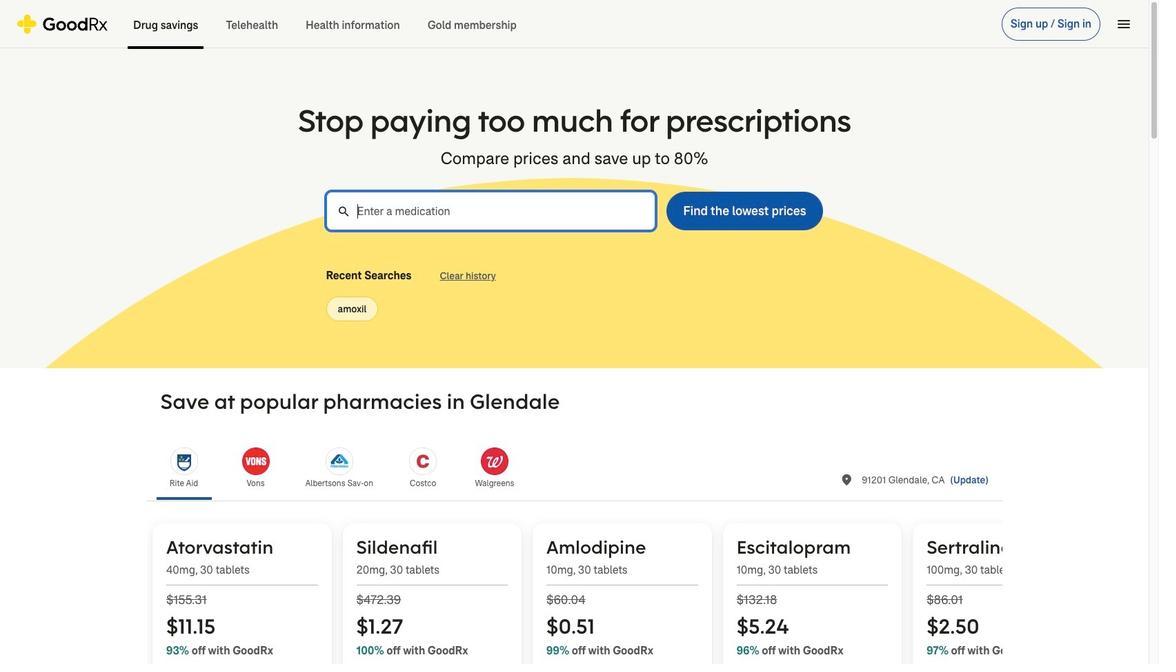 Task type: vqa. For each thing, say whether or not it's contained in the screenshot.
and
no



Task type: locate. For each thing, give the bounding box(es) containing it.
goodrx yellow cross logo image
[[17, 14, 108, 33]]

Enter a medication text field
[[326, 192, 656, 231]]

None search field
[[326, 192, 823, 231]]

dialog
[[0, 0, 1160, 665]]



